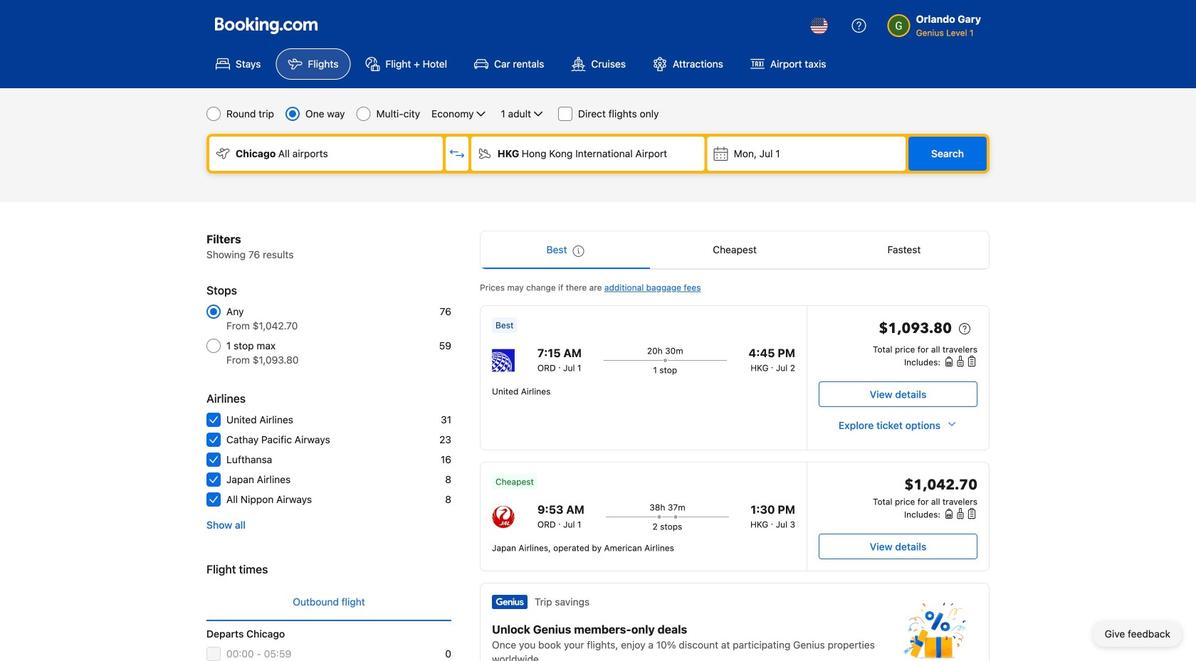Task type: vqa. For each thing, say whether or not it's contained in the screenshot.
the $1,093.80 Region
yes



Task type: describe. For each thing, give the bounding box(es) containing it.
your account menu orlando gary genius level 1 element
[[888, 12, 981, 39]]



Task type: locate. For each thing, give the bounding box(es) containing it.
$1,093.80 region
[[819, 318, 978, 343]]

genius image
[[492, 595, 528, 610], [492, 595, 528, 610], [904, 603, 966, 660]]

best image
[[573, 246, 584, 257], [573, 246, 584, 257]]

tab list
[[481, 231, 989, 270]]

flights homepage image
[[215, 17, 318, 34]]



